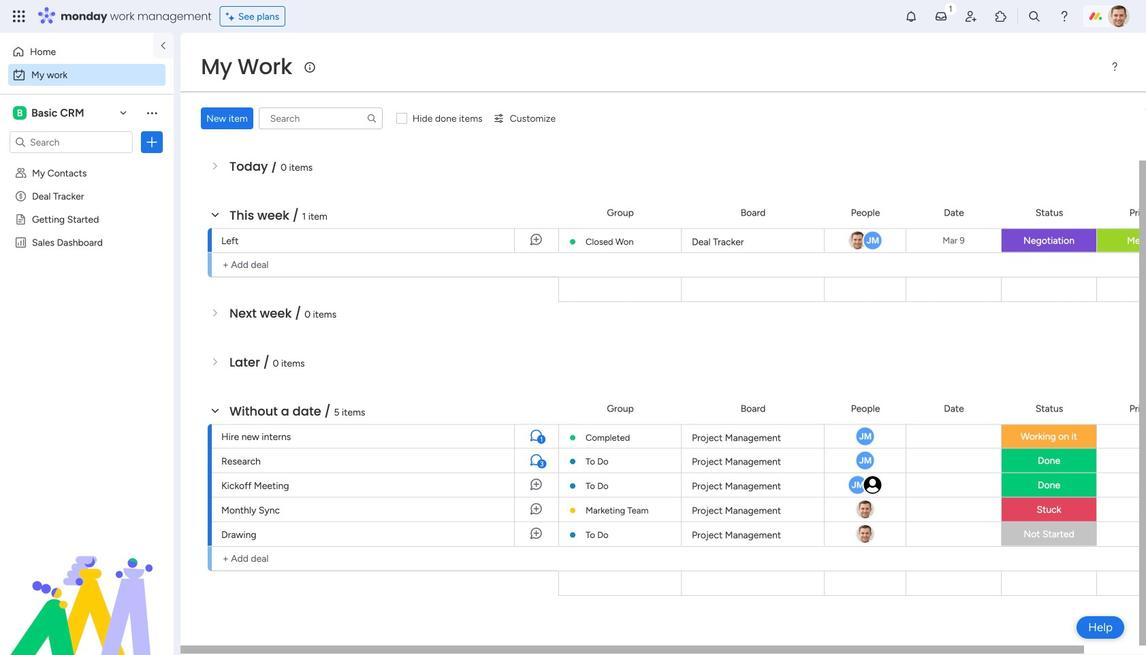 Task type: vqa. For each thing, say whether or not it's contained in the screenshot.
workspace options icon
yes



Task type: locate. For each thing, give the bounding box(es) containing it.
None search field
[[259, 108, 383, 129]]

list box
[[0, 159, 174, 438]]

options image
[[145, 136, 159, 149]]

see plans image
[[226, 9, 238, 24]]

option
[[8, 41, 145, 63], [8, 64, 166, 86], [0, 161, 174, 164]]

terry turtle image
[[1108, 5, 1130, 27], [855, 500, 876, 520]]

terry turtle image up menu icon
[[1108, 5, 1130, 27]]

1 horizontal spatial terry turtle image
[[1108, 5, 1130, 27]]

search image
[[366, 113, 377, 124]]

workspace selection element
[[13, 105, 86, 121]]

help image
[[1058, 10, 1071, 23]]

0 vertical spatial terry turtle image
[[1108, 5, 1130, 27]]

terry turtle image up terry turtle image
[[855, 500, 876, 520]]

monday marketplace image
[[994, 10, 1008, 23]]

0 horizontal spatial terry turtle image
[[855, 500, 876, 520]]

public board image
[[14, 213, 27, 226]]

search everything image
[[1028, 10, 1041, 23]]

public dashboard image
[[14, 236, 27, 249]]

1 image
[[945, 1, 957, 16]]

1 vertical spatial option
[[8, 64, 166, 86]]

lottie animation element
[[0, 518, 174, 656]]



Task type: describe. For each thing, give the bounding box(es) containing it.
2 vertical spatial option
[[0, 161, 174, 164]]

notifications image
[[905, 10, 918, 23]]

Search in workspace field
[[29, 135, 114, 150]]

0 vertical spatial option
[[8, 41, 145, 63]]

invite members image
[[965, 10, 978, 23]]

workspace image
[[13, 106, 27, 121]]

1 vertical spatial terry turtle image
[[855, 500, 876, 520]]

Filter dashboard by text search field
[[259, 108, 383, 129]]

update feed image
[[935, 10, 948, 23]]

lottie animation image
[[0, 518, 174, 656]]

workspace options image
[[145, 106, 159, 120]]

select product image
[[12, 10, 26, 23]]

menu image
[[1110, 61, 1120, 72]]

terry turtle image
[[855, 524, 876, 545]]



